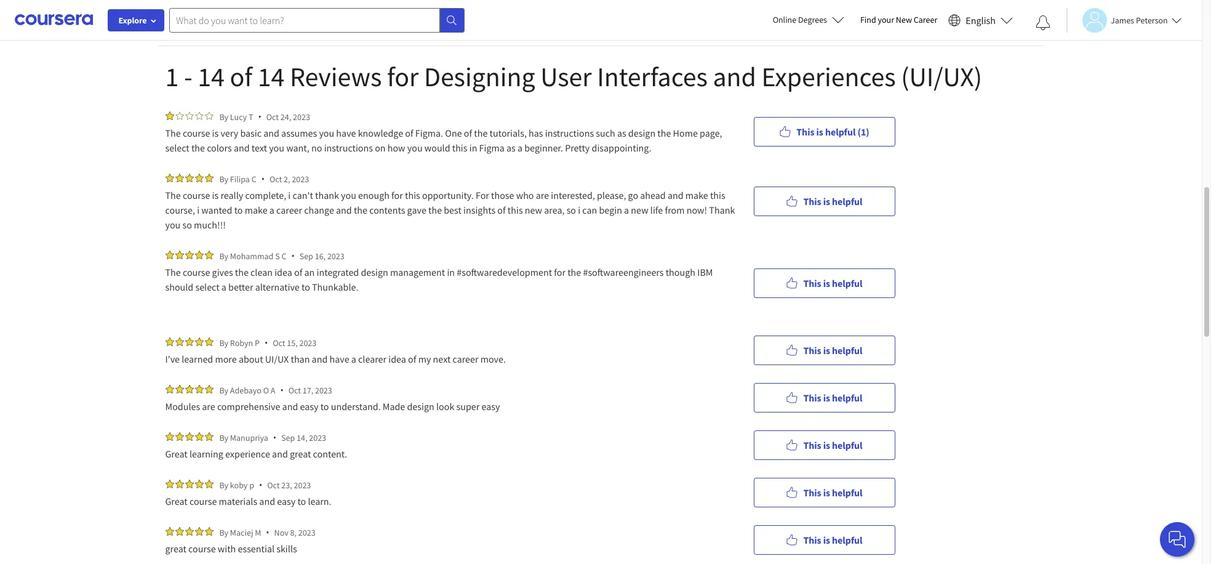 Task type: locate. For each thing, give the bounding box(es) containing it.
0 horizontal spatial career
[[276, 204, 302, 216]]

to left the learn.
[[298, 495, 306, 507]]

1 vertical spatial so
[[183, 219, 192, 231]]

s
[[275, 250, 280, 261]]

15,
[[287, 337, 298, 348]]

idea right clearer
[[389, 353, 406, 365]]

course up course,
[[183, 189, 210, 201]]

instructions up pretty
[[545, 127, 594, 139]]

james peterson button
[[1067, 8, 1182, 32]]

2023 inside by maciej m • nov 8, 2023
[[299, 527, 316, 538]]

helpful for the course gives the clean idea of an integrated design management in #softwaredevelopment for the #softwareengineers though ibm should select a better alternative to thunkable.
[[833, 277, 863, 289]]

1 horizontal spatial star image
[[185, 111, 194, 120]]

0 horizontal spatial star image
[[175, 111, 184, 120]]

great down 14,
[[290, 448, 311, 460]]

select inside the course is very basic and assumes you have knowledge of figma. one of the tutorials, has instructions such as design the home page, select the colors and text you want, no instructions on how you would this in figma as a beginner. pretty disappointing.
[[165, 142, 189, 154]]

find your new career
[[861, 14, 938, 25]]

for
[[476, 189, 489, 201]]

as up "disappointing." on the top of page
[[618, 127, 627, 139]]

2 by from the top
[[220, 173, 228, 184]]

0 vertical spatial career
[[276, 204, 302, 216]]

oct
[[266, 111, 279, 122], [270, 173, 282, 184], [273, 337, 285, 348], [289, 385, 301, 396], [267, 479, 280, 490]]

1 horizontal spatial as
[[618, 127, 627, 139]]

2023 right 14,
[[309, 432, 326, 443]]

7 this is helpful button from the top
[[754, 525, 896, 554]]

4 this is helpful button from the top
[[754, 383, 896, 412]]

for inside the course gives the clean idea of an integrated design management in #softwaredevelopment for the #softwareengineers though ibm should select a better alternative to thunkable.
[[554, 266, 566, 278]]

make down complete,
[[245, 204, 268, 216]]

0 horizontal spatial idea
[[275, 266, 292, 278]]

0 horizontal spatial new
[[525, 204, 543, 216]]

is for the course is very basic and assumes you have knowledge of figma. one of the tutorials, has instructions such as design the home page, select the colors and text you want, no instructions on how you would this in figma as a beginner. pretty disappointing.
[[817, 125, 824, 138]]

the left the best
[[429, 204, 442, 216]]

reviews
[[290, 60, 382, 94]]

0 horizontal spatial c
[[252, 173, 257, 184]]

a inside the course is very basic and assumes you have knowledge of figma. one of the tutorials, has instructions such as design the home page, select the colors and text you want, no instructions on how you would this in figma as a beginner. pretty disappointing.
[[518, 142, 523, 154]]

by for great course with essential skills
[[220, 527, 228, 538]]

course inside the course gives the clean idea of an integrated design management in #softwaredevelopment for the #softwareengineers though ibm should select a better alternative to thunkable.
[[183, 266, 210, 278]]

0 vertical spatial instructions
[[545, 127, 594, 139]]

of left my
[[408, 353, 417, 365]]

by up learning
[[220, 432, 228, 443]]

star image
[[195, 111, 204, 120], [205, 111, 213, 120]]

1 horizontal spatial so
[[567, 204, 576, 216]]

0 horizontal spatial instructions
[[324, 142, 373, 154]]

0 horizontal spatial so
[[183, 219, 192, 231]]

by inside by adebayo o a • oct 17, 2023
[[220, 385, 228, 396]]

0 horizontal spatial star image
[[195, 111, 204, 120]]

0 vertical spatial c
[[252, 173, 257, 184]]

this up 'thank'
[[711, 189, 726, 201]]

this is helpful for great course with essential skills
[[804, 534, 863, 546]]

by for i've learned more about ui/ux than and have a clearer idea of my next career move.
[[220, 337, 228, 348]]

course up colors
[[183, 127, 210, 139]]

on
[[375, 142, 386, 154]]

comprehensive
[[217, 400, 280, 413]]

6 this is helpful button from the top
[[754, 478, 896, 507]]

so down interested,
[[567, 204, 576, 216]]

oct inside the by lucy t • oct 24, 2023
[[266, 111, 279, 122]]

1 horizontal spatial sep
[[300, 250, 313, 261]]

2023 inside by filipa c • oct 2, 2023
[[292, 173, 309, 184]]

great for great course materials and easy to learn.
[[165, 495, 188, 507]]

this is helpful button for i've learned more about ui/ux than and have a clearer idea of my next career move.
[[754, 335, 896, 365]]

change
[[304, 204, 334, 216]]

of right one
[[464, 127, 472, 139]]

instructions right the no on the left top of page
[[324, 142, 373, 154]]

design left "look"
[[407, 400, 435, 413]]

explore
[[119, 15, 147, 26]]

1 vertical spatial great
[[165, 495, 188, 507]]

filipa
[[230, 173, 250, 184]]

2023 right 23,
[[294, 479, 311, 490]]

1 horizontal spatial make
[[686, 189, 709, 201]]

1 the from the top
[[165, 127, 181, 139]]

great left with
[[165, 542, 187, 555]]

oct inside by adebayo o a • oct 17, 2023
[[289, 385, 301, 396]]

by inside by manupriya • sep 14, 2023
[[220, 432, 228, 443]]

this for i've learned more about ui/ux than and have a clearer idea of my next career move.
[[804, 344, 822, 356]]

7 by from the top
[[220, 479, 228, 490]]

modules are comprehensive and easy to understand. made design look super easy
[[165, 400, 500, 413]]

easy down 17, at the bottom left
[[300, 400, 319, 413]]

star image
[[175, 111, 184, 120], [185, 111, 194, 120]]

0 vertical spatial idea
[[275, 266, 292, 278]]

helpful for great course with essential skills
[[833, 534, 863, 546]]

1 14 from the left
[[198, 60, 225, 94]]

0 horizontal spatial select
[[165, 142, 189, 154]]

are right "who"
[[536, 189, 549, 201]]

of left an
[[294, 266, 303, 278]]

idea up alternative
[[275, 266, 292, 278]]

oct inside by filipa c • oct 2, 2023
[[270, 173, 282, 184]]

None search field
[[169, 8, 465, 32]]

you
[[319, 127, 334, 139], [269, 142, 284, 154], [408, 142, 423, 154], [341, 189, 356, 201], [165, 219, 181, 231]]

by inside the by lucy t • oct 24, 2023
[[220, 111, 228, 122]]

by maciej m • nov 8, 2023
[[220, 526, 316, 538]]

this inside the this is helpful (1) 'button'
[[797, 125, 815, 138]]

this is helpful
[[804, 195, 863, 207], [804, 277, 863, 289], [804, 344, 863, 356], [804, 391, 863, 404], [804, 439, 863, 451], [804, 486, 863, 498], [804, 534, 863, 546]]

5 by from the top
[[220, 385, 228, 396]]

1 horizontal spatial star image
[[205, 111, 213, 120]]

0 vertical spatial design
[[629, 127, 656, 139]]

to down an
[[302, 281, 310, 293]]

5 this is helpful from the top
[[804, 439, 863, 451]]

2 vertical spatial design
[[407, 400, 435, 413]]

helpful for the course is very basic and assumes you have knowledge of figma. one of the tutorials, has instructions such as design the home page, select the colors and text you want, no instructions on how you would this in figma as a beginner. pretty disappointing.
[[826, 125, 856, 138]]

to
[[234, 204, 243, 216], [302, 281, 310, 293], [321, 400, 329, 413], [298, 495, 306, 507]]

14 right -
[[198, 60, 225, 94]]

this is helpful for great learning experience and great content.
[[804, 439, 863, 451]]

the for the course is really complete, i can't thank you enough for this opportunity. for those who are interested, please, go ahead and make this course, i wanted to make a career change and the contents gave the best insights of this new area, so i can begin a new life from now! thank you so much!!!
[[165, 189, 181, 201]]

a inside the course gives the clean idea of an integrated design management in #softwaredevelopment for the #softwareengineers though ibm should select a better alternative to thunkable.
[[222, 281, 227, 293]]

1 vertical spatial select
[[195, 281, 220, 293]]

by inside by robyn p • oct 15, 2023
[[220, 337, 228, 348]]

can't
[[293, 189, 313, 201]]

the inside the course gives the clean idea of an integrated design management in #softwaredevelopment for the #softwareengineers though ibm should select a better alternative to thunkable.
[[165, 266, 181, 278]]

0 horizontal spatial great
[[165, 542, 187, 555]]

i
[[288, 189, 291, 201], [197, 204, 200, 216], [578, 204, 581, 216]]

0 horizontal spatial sep
[[281, 432, 295, 443]]

this for great learning experience and great content.
[[804, 439, 822, 451]]

of up lucy
[[230, 60, 252, 94]]

of
[[230, 60, 252, 94], [405, 127, 414, 139], [464, 127, 472, 139], [498, 204, 506, 216], [294, 266, 303, 278], [408, 353, 417, 365]]

sep inside by mohammad s c • sep 16, 2023
[[300, 250, 313, 261]]

oct left 23,
[[267, 479, 280, 490]]

17,
[[303, 385, 314, 396]]

this is helpful (1)
[[797, 125, 870, 138]]

p
[[249, 479, 254, 490]]

3 this is helpful from the top
[[804, 344, 863, 356]]

course inside the course is really complete, i can't thank you enough for this opportunity. for those who are interested, please, go ahead and make this course, i wanted to make a career change and the contents gave the best insights of this new area, so i can begin a new life from now! thank you so much!!!
[[183, 189, 210, 201]]

online
[[773, 14, 797, 25]]

the down 1
[[165, 127, 181, 139]]

career right next
[[453, 353, 479, 365]]

1 - 14 of 14 reviews for designing user interfaces and experiences (ui/ux)
[[165, 60, 983, 94]]

2 horizontal spatial i
[[578, 204, 581, 216]]

this
[[797, 125, 815, 138], [804, 195, 822, 207], [804, 277, 822, 289], [804, 344, 822, 356], [804, 391, 822, 404], [804, 439, 822, 451], [804, 486, 822, 498], [804, 534, 822, 546]]

by for the course is very basic and assumes you have knowledge of figma. one of the tutorials, has instructions such as design the home page, select the colors and text you want, no instructions on how you would this in figma as a beginner. pretty disappointing.
[[220, 111, 228, 122]]

0 vertical spatial sep
[[300, 250, 313, 261]]

1 vertical spatial design
[[361, 266, 388, 278]]

star image down 1
[[175, 111, 184, 120]]

1 this is helpful from the top
[[804, 195, 863, 207]]

the inside the course is really complete, i can't thank you enough for this opportunity. for those who are interested, please, go ahead and make this course, i wanted to make a career change and the contents gave the best insights of this new area, so i can begin a new life from now! thank you so much!!!
[[165, 189, 181, 201]]

career down can't
[[276, 204, 302, 216]]

are
[[536, 189, 549, 201], [202, 400, 215, 413]]

is
[[817, 125, 824, 138], [212, 127, 219, 139], [212, 189, 219, 201], [824, 195, 831, 207], [824, 277, 831, 289], [824, 344, 831, 356], [824, 391, 831, 404], [824, 439, 831, 451], [824, 486, 831, 498], [824, 534, 831, 546]]

filled star image
[[165, 111, 174, 120], [165, 251, 174, 259], [175, 251, 184, 259], [185, 251, 194, 259], [195, 251, 204, 259], [165, 337, 174, 346], [175, 337, 184, 346], [195, 337, 204, 346], [205, 337, 213, 346], [175, 385, 184, 393], [185, 385, 194, 393], [165, 432, 174, 441], [185, 432, 194, 441], [205, 432, 213, 441], [165, 480, 174, 488], [185, 480, 194, 488], [195, 480, 204, 488], [205, 480, 213, 488], [165, 527, 174, 536], [185, 527, 194, 536]]

as down tutorials,
[[507, 142, 516, 154]]

show notifications image
[[1036, 15, 1051, 30]]

to down really
[[234, 204, 243, 216]]

this is helpful button for modules are comprehensive and easy to understand. made design look super easy
[[754, 383, 896, 412]]

thank
[[710, 204, 735, 216]]

easy right the super
[[482, 400, 500, 413]]

3 this is helpful button from the top
[[754, 335, 896, 365]]

how
[[388, 142, 406, 154]]

2 the from the top
[[165, 189, 181, 201]]

the up course,
[[165, 189, 181, 201]]

c inside by filipa c • oct 2, 2023
[[252, 173, 257, 184]]

oct for thank
[[270, 173, 282, 184]]

1 horizontal spatial c
[[282, 250, 287, 261]]

course for great course with essential skills
[[188, 542, 216, 555]]

of down those
[[498, 204, 506, 216]]

1 vertical spatial c
[[282, 250, 287, 261]]

ui/ux
[[265, 353, 289, 365]]

2 this is helpful from the top
[[804, 277, 863, 289]]

6 this is helpful from the top
[[804, 486, 863, 498]]

1 horizontal spatial new
[[631, 204, 649, 216]]

t
[[249, 111, 253, 122]]

1 vertical spatial for
[[392, 189, 403, 201]]

course for the course is very basic and assumes you have knowledge of figma. one of the tutorials, has instructions such as design the home page, select the colors and text you want, no instructions on how you would this in figma as a beginner. pretty disappointing.
[[183, 127, 210, 139]]

easy down 23,
[[277, 495, 296, 507]]

1 vertical spatial are
[[202, 400, 215, 413]]

3 the from the top
[[165, 266, 181, 278]]

for up knowledge
[[387, 60, 419, 94]]

this up gave
[[405, 189, 420, 201]]

design right integrated
[[361, 266, 388, 278]]

though
[[666, 266, 696, 278]]

helpful inside 'button'
[[826, 125, 856, 138]]

c right filipa
[[252, 173, 257, 184]]

course up should
[[183, 266, 210, 278]]

and up the from
[[668, 189, 684, 201]]

filter
[[165, 10, 186, 21]]

understand.
[[331, 400, 381, 413]]

1 vertical spatial the
[[165, 189, 181, 201]]

2 vertical spatial the
[[165, 266, 181, 278]]

clearer
[[358, 353, 387, 365]]

0 vertical spatial the
[[165, 127, 181, 139]]

for
[[387, 60, 419, 94], [392, 189, 403, 201], [554, 266, 566, 278]]

course inside the course is very basic and assumes you have knowledge of figma. one of the tutorials, has instructions such as design the home page, select the colors and text you want, no instructions on how you would this in figma as a beginner. pretty disappointing.
[[183, 127, 210, 139]]

by inside by filipa c • oct 2, 2023
[[220, 173, 228, 184]]

by left lucy
[[220, 111, 228, 122]]

learn.
[[308, 495, 332, 507]]

2,
[[284, 173, 290, 184]]

disappointing.
[[592, 142, 652, 154]]

by for modules are comprehensive and easy to understand. made design look super easy
[[220, 385, 228, 396]]

2023
[[293, 111, 310, 122], [292, 173, 309, 184], [328, 250, 345, 261], [300, 337, 317, 348], [315, 385, 332, 396], [309, 432, 326, 443], [294, 479, 311, 490], [299, 527, 316, 538]]

by for the course is really complete, i can't thank you enough for this opportunity. for those who are interested, please, go ahead and make this course, i wanted to make a career change and the contents gave the best insights of this new area, so i can begin a new life from now! thank you so much!!!
[[220, 173, 228, 184]]

are right modules
[[202, 400, 215, 413]]

2 this is helpful button from the top
[[754, 268, 896, 298]]

best
[[444, 204, 462, 216]]

contents
[[370, 204, 405, 216]]

ibm
[[698, 266, 713, 278]]

course left the "materials"
[[190, 495, 217, 507]]

home
[[673, 127, 698, 139]]

new down "who"
[[525, 204, 543, 216]]

select left colors
[[165, 142, 189, 154]]

0 horizontal spatial make
[[245, 204, 268, 216]]

is inside 'button'
[[817, 125, 824, 138]]

oct left 2,
[[270, 173, 282, 184]]

and down by manupriya • sep 14, 2023
[[272, 448, 288, 460]]

2023 right the 8,
[[299, 527, 316, 538]]

better
[[229, 281, 253, 293]]

in left figma
[[470, 142, 477, 154]]

1 this is helpful button from the top
[[754, 186, 896, 216]]

2023 right 24,
[[293, 111, 310, 122]]

a down complete,
[[270, 204, 275, 216]]

2023 inside by koby p • oct 23, 2023
[[294, 479, 311, 490]]

by inside by koby p • oct 23, 2023
[[220, 479, 228, 490]]

23,
[[282, 479, 292, 490]]

0 horizontal spatial 14
[[198, 60, 225, 94]]

by for the course gives the clean idea of an integrated design management in #softwaredevelopment for the #softwareengineers though ibm should select a better alternative to thunkable.
[[220, 250, 228, 261]]

by inside by maciej m • nov 8, 2023
[[220, 527, 228, 538]]

have left clearer
[[330, 353, 350, 365]]

great course with essential skills
[[165, 542, 299, 555]]

2023 right 16,
[[328, 250, 345, 261]]

2023 right 2,
[[292, 173, 309, 184]]

4 by from the top
[[220, 337, 228, 348]]

2023 right "15," on the bottom left
[[300, 337, 317, 348]]

1 by from the top
[[220, 111, 228, 122]]

by left adebayo
[[220, 385, 228, 396]]

so down course,
[[183, 219, 192, 231]]

1 great from the top
[[165, 448, 188, 460]]

by koby p • oct 23, 2023
[[220, 479, 311, 491]]

is for great learning experience and great content.
[[824, 439, 831, 451]]

idea inside the course gives the clean idea of an integrated design management in #softwaredevelopment for the #softwareengineers though ibm should select a better alternative to thunkable.
[[275, 266, 292, 278]]

0 vertical spatial select
[[165, 142, 189, 154]]

to inside the course is really complete, i can't thank you enough for this opportunity. for those who are interested, please, go ahead and make this course, i wanted to make a career change and the contents gave the best insights of this new area, so i can begin a new life from now! thank you so much!!!
[[234, 204, 243, 216]]

sep
[[300, 250, 313, 261], [281, 432, 295, 443]]

in inside the course gives the clean idea of an integrated design management in #softwaredevelopment for the #softwareengineers though ibm should select a better alternative to thunkable.
[[447, 266, 455, 278]]

c
[[252, 173, 257, 184], [282, 250, 287, 261]]

filled star image
[[165, 174, 174, 182], [175, 174, 184, 182], [185, 174, 194, 182], [195, 174, 204, 182], [205, 174, 213, 182], [205, 251, 213, 259], [185, 337, 194, 346], [165, 385, 174, 393], [195, 385, 204, 393], [205, 385, 213, 393], [175, 432, 184, 441], [195, 432, 204, 441], [175, 480, 184, 488], [175, 527, 184, 536], [195, 527, 204, 536], [205, 527, 213, 536]]

idea
[[275, 266, 292, 278], [389, 353, 406, 365]]

0 horizontal spatial design
[[361, 266, 388, 278]]

more
[[215, 353, 237, 365]]

by up gives on the left top
[[220, 250, 228, 261]]

2023 inside by adebayo o a • oct 17, 2023
[[315, 385, 332, 396]]

2023 inside the by lucy t • oct 24, 2023
[[293, 111, 310, 122]]

star image down -
[[185, 111, 194, 120]]

1 horizontal spatial easy
[[300, 400, 319, 413]]

lucy
[[230, 111, 247, 122]]

1 vertical spatial idea
[[389, 353, 406, 365]]

new down go
[[631, 204, 649, 216]]

oct left 24,
[[266, 111, 279, 122]]

2 horizontal spatial design
[[629, 127, 656, 139]]

i left can
[[578, 204, 581, 216]]

1 horizontal spatial in
[[470, 142, 477, 154]]

0 vertical spatial are
[[536, 189, 549, 201]]

management
[[390, 266, 445, 278]]

manupriya
[[230, 432, 268, 443]]

p
[[255, 337, 260, 348]]

for up contents at the left
[[392, 189, 403, 201]]

0 horizontal spatial in
[[447, 266, 455, 278]]

a down gives on the left top
[[222, 281, 227, 293]]

the course gives the clean idea of an integrated design management in #softwaredevelopment for the #softwareengineers though ibm should select a better alternative to thunkable.
[[165, 266, 715, 293]]

1 horizontal spatial 14
[[258, 60, 285, 94]]

1 horizontal spatial select
[[195, 281, 220, 293]]

0 vertical spatial in
[[470, 142, 477, 154]]

really
[[221, 189, 243, 201]]

• right 'm'
[[266, 526, 269, 538]]

3 by from the top
[[220, 250, 228, 261]]

is inside the course is really complete, i can't thank you enough for this opportunity. for those who are interested, please, go ahead and make this course, i wanted to make a career change and the contents gave the best insights of this new area, so i can begin a new life from now! thank you so much!!!
[[212, 189, 219, 201]]

by inside by mohammad s c • sep 16, 2023
[[220, 250, 228, 261]]

this inside the course is very basic and assumes you have knowledge of figma. one of the tutorials, has instructions such as design the home page, select the colors and text you want, no instructions on how you would this in figma as a beginner. pretty disappointing.
[[452, 142, 468, 154]]

2 great from the top
[[165, 495, 188, 507]]

1 vertical spatial sep
[[281, 432, 295, 443]]

in inside the course is very basic and assumes you have knowledge of figma. one of the tutorials, has instructions such as design the home page, select the colors and text you want, no instructions on how you would this in figma as a beginner. pretty disappointing.
[[470, 142, 477, 154]]

chat with us image
[[1168, 530, 1188, 549]]

in right management
[[447, 266, 455, 278]]

by left filipa
[[220, 173, 228, 184]]

experiences
[[762, 60, 896, 94]]

by up more
[[220, 337, 228, 348]]

i left can't
[[288, 189, 291, 201]]

area,
[[544, 204, 565, 216]]

the inside the course is very basic and assumes you have knowledge of figma. one of the tutorials, has instructions such as design the home page, select the colors and text you want, no instructions on how you would this in figma as a beginner. pretty disappointing.
[[165, 127, 181, 139]]

of up how
[[405, 127, 414, 139]]

this is helpful button for the course is really complete, i can't thank you enough for this opportunity. for those who are interested, please, go ahead and make this course, i wanted to make a career change and the contents gave the best insights of this new area, so i can begin a new life from now! thank you so much!!!
[[754, 186, 896, 216]]

c inside by mohammad s c • sep 16, 2023
[[282, 250, 287, 261]]

please,
[[597, 189, 626, 201]]

you right thank at top
[[341, 189, 356, 201]]

1 horizontal spatial design
[[407, 400, 435, 413]]

0 vertical spatial so
[[567, 204, 576, 216]]

design up "disappointing." on the top of page
[[629, 127, 656, 139]]

opportunity.
[[422, 189, 474, 201]]

0 vertical spatial great
[[290, 448, 311, 460]]

and
[[713, 60, 757, 94], [264, 127, 280, 139], [234, 142, 250, 154], [668, 189, 684, 201], [336, 204, 352, 216], [312, 353, 328, 365], [282, 400, 298, 413], [272, 448, 288, 460], [259, 495, 275, 507]]

1 horizontal spatial i
[[288, 189, 291, 201]]

-
[[184, 60, 192, 94]]

4 this is helpful from the top
[[804, 391, 863, 404]]

a
[[518, 142, 523, 154], [270, 204, 275, 216], [624, 204, 629, 216], [222, 281, 227, 293], [351, 353, 356, 365]]

5 this is helpful button from the top
[[754, 430, 896, 460]]

i've
[[165, 353, 180, 365]]

1 horizontal spatial career
[[453, 353, 479, 365]]

14 up the by lucy t • oct 24, 2023
[[258, 60, 285, 94]]

0 vertical spatial make
[[686, 189, 709, 201]]

this is helpful button for great learning experience and great content.
[[754, 430, 896, 460]]

0 vertical spatial great
[[165, 448, 188, 460]]

sep left 14,
[[281, 432, 295, 443]]

the course is very basic and assumes you have knowledge of figma. one of the tutorials, has instructions such as design the home page, select the colors and text you want, no instructions on how you would this in figma as a beginner. pretty disappointing.
[[165, 127, 725, 154]]

1 vertical spatial as
[[507, 142, 516, 154]]

great course materials and easy to learn.
[[165, 495, 332, 507]]

by left 'koby'
[[220, 479, 228, 490]]

the up figma
[[474, 127, 488, 139]]

this for great course with essential skills
[[804, 534, 822, 546]]

2 star image from the left
[[205, 111, 213, 120]]

7 this is helpful from the top
[[804, 534, 863, 546]]

2023 inside by robyn p • oct 15, 2023
[[300, 337, 317, 348]]

6 by from the top
[[220, 432, 228, 443]]

make up now!
[[686, 189, 709, 201]]

0 horizontal spatial easy
[[277, 495, 296, 507]]

this for the course gives the clean idea of an integrated design management in #softwaredevelopment for the #softwareengineers though ibm should select a better alternative to thunkable.
[[804, 277, 822, 289]]

1 horizontal spatial are
[[536, 189, 549, 201]]

thank
[[315, 189, 339, 201]]

1 vertical spatial in
[[447, 266, 455, 278]]

8 by from the top
[[220, 527, 228, 538]]

clean
[[251, 266, 273, 278]]

oct inside by robyn p • oct 15, 2023
[[273, 337, 285, 348]]

2 vertical spatial for
[[554, 266, 566, 278]]

0 vertical spatial have
[[336, 127, 356, 139]]

life
[[651, 204, 663, 216]]

0 vertical spatial as
[[618, 127, 627, 139]]

gave
[[407, 204, 427, 216]]



Task type: vqa. For each thing, say whether or not it's contained in the screenshot.
the 'Explore Careers'
no



Task type: describe. For each thing, give the bounding box(es) containing it.
this for the course is very basic and assumes you have knowledge of figma. one of the tutorials, has instructions such as design the home page, select the colors and text you want, no instructions on how you would this in figma as a beginner. pretty disappointing.
[[797, 125, 815, 138]]

i've learned more about ui/ux than and have a clearer idea of my next career move.
[[165, 353, 506, 365]]

and down the by lucy t • oct 24, 2023
[[264, 127, 280, 139]]

• right t
[[258, 111, 262, 123]]

modules
[[165, 400, 200, 413]]

by manupriya • sep 14, 2023
[[220, 432, 326, 443]]

experience
[[225, 448, 270, 460]]

about
[[239, 353, 263, 365]]

this is helpful button for great course with essential skills
[[754, 525, 896, 554]]

for inside the course is really complete, i can't thank you enough for this opportunity. for those who are interested, please, go ahead and make this course, i wanted to make a career change and the contents gave the best insights of this new area, so i can begin a new life from now! thank you so much!!!
[[392, 189, 403, 201]]

you up the no on the left top of page
[[319, 127, 334, 139]]

and right than
[[312, 353, 328, 365]]

peterson
[[1137, 14, 1169, 26]]

#softwareengineers
[[583, 266, 664, 278]]

can
[[583, 204, 597, 216]]

this for modules are comprehensive and easy to understand. made design look super easy
[[804, 391, 822, 404]]

1 vertical spatial career
[[453, 353, 479, 365]]

• right a
[[280, 384, 284, 396]]

english button
[[944, 0, 1018, 40]]

great for great learning experience and great content.
[[165, 448, 188, 460]]

a left clearer
[[351, 353, 356, 365]]

this is helpful (1) button
[[754, 117, 896, 146]]

the for the course gives the clean idea of an integrated design management in #softwaredevelopment for the #softwareengineers though ibm should select a better alternative to thunkable.
[[165, 266, 181, 278]]

is for great course with essential skills
[[824, 534, 831, 546]]

2 14 from the left
[[258, 60, 285, 94]]

1 horizontal spatial great
[[290, 448, 311, 460]]

1 star image from the left
[[175, 111, 184, 120]]

move.
[[481, 353, 506, 365]]

2023 inside by mohammad s c • sep 16, 2023
[[328, 250, 345, 261]]

career
[[914, 14, 938, 25]]

course for great course materials and easy to learn.
[[190, 495, 217, 507]]

find your new career link
[[855, 12, 944, 28]]

• right p
[[265, 337, 268, 349]]

mohammad
[[230, 250, 274, 261]]

this is helpful for modules are comprehensive and easy to understand. made design look super easy
[[804, 391, 863, 404]]

the for the course is very basic and assumes you have knowledge of figma. one of the tutorials, has instructions such as design the home page, select the colors and text you want, no instructions on how you would this in figma as a beginner. pretty disappointing.
[[165, 127, 181, 139]]

0 vertical spatial for
[[387, 60, 419, 94]]

coursera image
[[15, 10, 93, 30]]

1 vertical spatial great
[[165, 542, 187, 555]]

ahead
[[641, 189, 666, 201]]

helpful for great learning experience and great content.
[[833, 439, 863, 451]]

1 vertical spatial make
[[245, 204, 268, 216]]

you right text
[[269, 142, 284, 154]]

o
[[263, 385, 269, 396]]

m
[[255, 527, 261, 538]]

find
[[861, 14, 877, 25]]

by lucy t • oct 24, 2023
[[220, 111, 310, 123]]

career inside the course is really complete, i can't thank you enough for this opportunity. for those who are interested, please, go ahead and make this course, i wanted to make a career change and the contents gave the best insights of this new area, so i can begin a new life from now! thank you so much!!!
[[276, 204, 302, 216]]

by for great learning experience and great content.
[[220, 432, 228, 443]]

• up complete,
[[262, 173, 265, 185]]

#softwaredevelopment
[[457, 266, 552, 278]]

1 vertical spatial instructions
[[324, 142, 373, 154]]

content.
[[313, 448, 348, 460]]

0 horizontal spatial i
[[197, 204, 200, 216]]

helpful for great course materials and easy to learn.
[[833, 486, 863, 498]]

this is helpful for the course gives the clean idea of an integrated design management in #softwaredevelopment for the #softwareengineers though ibm should select a better alternative to thunkable.
[[804, 277, 863, 289]]

24,
[[281, 111, 291, 122]]

by:
[[188, 10, 200, 21]]

of inside the course is really complete, i can't thank you enough for this opportunity. for those who are interested, please, go ahead and make this course, i wanted to make a career change and the contents gave the best insights of this new area, so i can begin a new life from now! thank you so much!!!
[[498, 204, 506, 216]]

is for the course gives the clean idea of an integrated design management in #softwaredevelopment for the #softwareengineers though ibm should select a better alternative to thunkable.
[[824, 277, 831, 289]]

tutorials,
[[490, 127, 527, 139]]

interfaces
[[597, 60, 708, 94]]

the course is really complete, i can't thank you enough for this opportunity. for those who are interested, please, go ahead and make this course, i wanted to make a career change and the contents gave the best insights of this new area, so i can begin a new life from now! thank you so much!!!
[[165, 189, 737, 231]]

design inside the course gives the clean idea of an integrated design management in #softwaredevelopment for the #softwareengineers though ibm should select a better alternative to thunkable.
[[361, 266, 388, 278]]

this is helpful button for great course materials and easy to learn.
[[754, 478, 896, 507]]

begin
[[599, 204, 622, 216]]

text
[[252, 142, 267, 154]]

you down course,
[[165, 219, 181, 231]]

have inside the course is very basic and assumes you have knowledge of figma. one of the tutorials, has instructions such as design the home page, select the colors and text you want, no instructions on how you would this in figma as a beginner. pretty disappointing.
[[336, 127, 356, 139]]

easy for learn.
[[277, 495, 296, 507]]

from
[[665, 204, 685, 216]]

helpful for the course is really complete, i can't thank you enough for this opportunity. for those who are interested, please, go ahead and make this course, i wanted to make a career change and the contents gave the best insights of this new area, so i can begin a new life from now! thank you so much!!!
[[833, 195, 863, 207]]

this for great course materials and easy to learn.
[[804, 486, 822, 498]]

• up great learning experience and great content.
[[273, 432, 277, 443]]

this is helpful for great course materials and easy to learn.
[[804, 486, 863, 498]]

is for great course materials and easy to learn.
[[824, 486, 831, 498]]

to left understand.
[[321, 400, 329, 413]]

easy for understand.
[[300, 400, 319, 413]]

1 new from the left
[[525, 204, 543, 216]]

thunkable.
[[312, 281, 359, 293]]

helpful for modules are comprehensive and easy to understand. made design look super easy
[[833, 391, 863, 404]]

a
[[271, 385, 275, 396]]

1 star image from the left
[[195, 111, 204, 120]]

2023 inside by manupriya • sep 14, 2023
[[309, 432, 326, 443]]

complete,
[[245, 189, 286, 201]]

made
[[383, 400, 405, 413]]

and down thank at top
[[336, 204, 352, 216]]

course for the course is really complete, i can't thank you enough for this opportunity. for those who are interested, please, go ahead and make this course, i wanted to make a career change and the contents gave the best insights of this new area, so i can begin a new life from now! thank you so much!!!
[[183, 189, 210, 201]]

What do you want to learn? text field
[[169, 8, 440, 32]]

maciej
[[230, 527, 253, 538]]

your
[[878, 14, 895, 25]]

this is helpful for the course is really complete, i can't thank you enough for this opportunity. for those who are interested, please, go ahead and make this course, i wanted to make a career change and the contents gave the best insights of this new area, so i can begin a new life from now! thank you so much!!!
[[804, 195, 863, 207]]

new
[[896, 14, 913, 25]]

assumes
[[281, 127, 317, 139]]

english
[[966, 14, 996, 26]]

all
[[230, 9, 240, 21]]

super
[[457, 400, 480, 413]]

is for the course is really complete, i can't thank you enough for this opportunity. for those who are interested, please, go ahead and make this course, i wanted to make a career change and the contents gave the best insights of this new area, so i can begin a new life from now! thank you so much!!!
[[824, 195, 831, 207]]

you right how
[[408, 142, 423, 154]]

2 new from the left
[[631, 204, 649, 216]]

want,
[[286, 142, 310, 154]]

the left home
[[658, 127, 671, 139]]

colors
[[207, 142, 232, 154]]

by for great course materials and easy to learn.
[[220, 479, 228, 490]]

and down basic
[[234, 142, 250, 154]]

the up better
[[235, 266, 249, 278]]

0 horizontal spatial are
[[202, 400, 215, 413]]

pretty
[[565, 142, 590, 154]]

an
[[305, 266, 315, 278]]

this for the course is really complete, i can't thank you enough for this opportunity. for those who are interested, please, go ahead and make this course, i wanted to make a career change and the contents gave the best insights of this new area, so i can begin a new life from now! thank you so much!!!
[[804, 195, 822, 207]]

14,
[[297, 432, 308, 443]]

the left colors
[[191, 142, 205, 154]]

design inside the course is very basic and assumes you have knowledge of figma. one of the tutorials, has instructions such as design the home page, select the colors and text you want, no instructions on how you would this in figma as a beginner. pretty disappointing.
[[629, 127, 656, 139]]

filter by:
[[165, 10, 200, 21]]

figma.
[[416, 127, 443, 139]]

helpful for i've learned more about ui/ux than and have a clearer idea of my next career move.
[[833, 344, 863, 356]]

0 horizontal spatial as
[[507, 142, 516, 154]]

great learning experience and great content.
[[165, 448, 349, 460]]

1
[[165, 60, 179, 94]]

essential
[[238, 542, 275, 555]]

gives
[[212, 266, 233, 278]]

(1)
[[858, 125, 870, 138]]

wanted
[[202, 204, 232, 216]]

by filipa c • oct 2, 2023
[[220, 173, 309, 185]]

the left #softwareengineers
[[568, 266, 581, 278]]

is for i've learned more about ui/ux than and have a clearer idea of my next career move.
[[824, 344, 831, 356]]

now!
[[687, 204, 708, 216]]

1 horizontal spatial idea
[[389, 353, 406, 365]]

all learners
[[230, 9, 277, 21]]

course,
[[165, 204, 195, 216]]

one
[[445, 127, 462, 139]]

beginner.
[[525, 142, 563, 154]]

page,
[[700, 127, 723, 139]]

oct for you
[[266, 111, 279, 122]]

enough
[[358, 189, 390, 201]]

go
[[628, 189, 639, 201]]

and down by koby p • oct 23, 2023
[[259, 495, 275, 507]]

oct inside by koby p • oct 23, 2023
[[267, 479, 280, 490]]

explore button
[[108, 9, 164, 31]]

• right p at the left
[[259, 479, 262, 491]]

integrated
[[317, 266, 359, 278]]

by robyn p • oct 15, 2023
[[220, 337, 317, 349]]

james peterson
[[1111, 14, 1169, 26]]

to inside the course gives the clean idea of an integrated design management in #softwaredevelopment for the #softwareengineers though ibm should select a better alternative to thunkable.
[[302, 281, 310, 293]]

1 horizontal spatial instructions
[[545, 127, 594, 139]]

is for modules are comprehensive and easy to understand. made design look super easy
[[824, 391, 831, 404]]

this is helpful for i've learned more about ui/ux than and have a clearer idea of my next career move.
[[804, 344, 863, 356]]

this down "who"
[[508, 204, 523, 216]]

course for the course gives the clean idea of an integrated design management in #softwaredevelopment for the #softwareengineers though ibm should select a better alternative to thunkable.
[[183, 266, 210, 278]]

2 star image from the left
[[185, 111, 194, 120]]

of inside the course gives the clean idea of an integrated design management in #softwaredevelopment for the #softwareengineers though ibm should select a better alternative to thunkable.
[[294, 266, 303, 278]]

learners
[[242, 9, 277, 21]]

2 horizontal spatial easy
[[482, 400, 500, 413]]

koby
[[230, 479, 248, 490]]

select inside the course gives the clean idea of an integrated design management in #softwaredevelopment for the #softwareengineers though ibm should select a better alternative to thunkable.
[[195, 281, 220, 293]]

1 vertical spatial have
[[330, 353, 350, 365]]

with
[[218, 542, 236, 555]]

and down by adebayo o a • oct 17, 2023
[[282, 400, 298, 413]]

is inside the course is very basic and assumes you have knowledge of figma. one of the tutorials, has instructions such as design the home page, select the colors and text you want, no instructions on how you would this in figma as a beginner. pretty disappointing.
[[212, 127, 219, 139]]

such
[[596, 127, 616, 139]]

the down 'enough'
[[354, 204, 368, 216]]

degrees
[[799, 14, 828, 25]]

• right s
[[292, 250, 295, 262]]

a right begin
[[624, 204, 629, 216]]

and up the page, on the right
[[713, 60, 757, 94]]

online degrees
[[773, 14, 828, 25]]

should
[[165, 281, 194, 293]]

are inside the course is really complete, i can't thank you enough for this opportunity. for those who are interested, please, go ahead and make this course, i wanted to make a career change and the contents gave the best insights of this new area, so i can begin a new life from now! thank you so much!!!
[[536, 189, 549, 201]]

sep inside by manupriya • sep 14, 2023
[[281, 432, 295, 443]]

this is helpful button for the course gives the clean idea of an integrated design management in #softwaredevelopment for the #softwareengineers though ibm should select a better alternative to thunkable.
[[754, 268, 896, 298]]

oct for have
[[273, 337, 285, 348]]

chevron down image
[[283, 10, 294, 21]]



